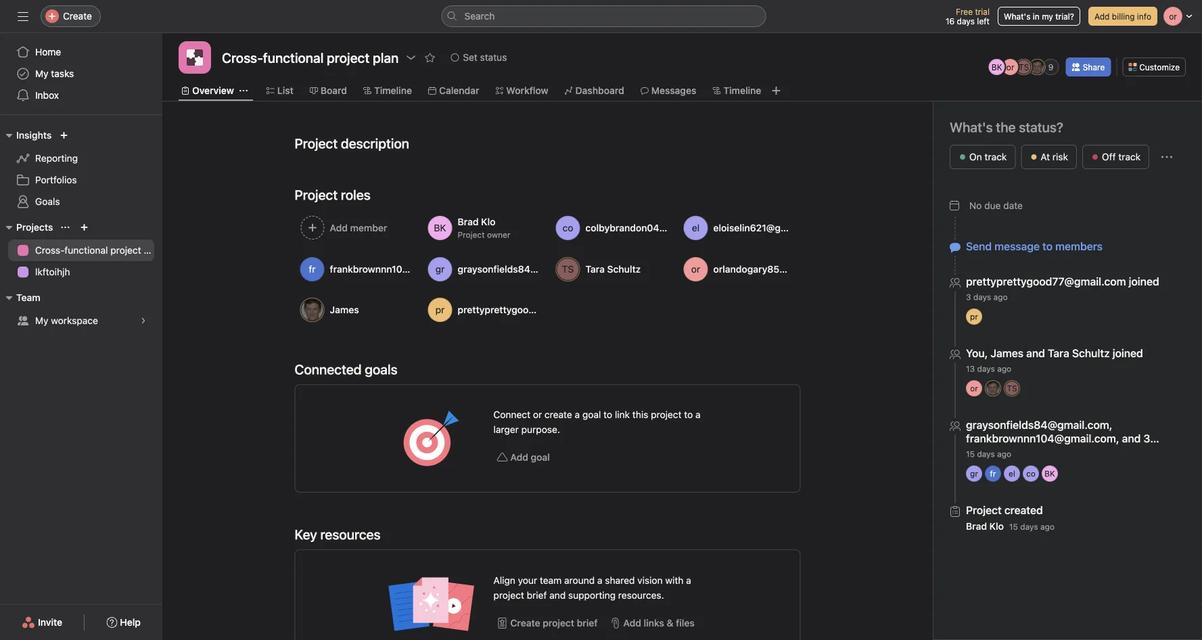 Task type: locate. For each thing, give the bounding box(es) containing it.
0 horizontal spatial ja
[[307, 304, 317, 315]]

search button
[[441, 5, 766, 27]]

my down team
[[35, 315, 48, 326]]

co
[[563, 222, 573, 233], [1026, 469, 1036, 478]]

1 vertical spatial ja
[[307, 304, 317, 315]]

on track button
[[950, 145, 1016, 169]]

and for tara
[[1026, 347, 1045, 360]]

create up home link
[[63, 10, 92, 22]]

james up connected goals
[[330, 304, 359, 315]]

connect
[[494, 409, 531, 420]]

1 horizontal spatial 3
[[1144, 432, 1150, 445]]

board
[[321, 85, 347, 96]]

1 horizontal spatial james
[[991, 347, 1024, 360]]

workspace
[[51, 315, 98, 326]]

2 vertical spatial ja
[[989, 384, 998, 393]]

1 timeline link from the left
[[363, 83, 412, 98]]

pr down the frankbrownnn104@gmail.com
[[436, 304, 445, 315]]

days inside project created brad klo 15 days ago
[[1021, 522, 1038, 531]]

workflow
[[506, 85, 548, 96]]

0 horizontal spatial to
[[604, 409, 612, 420]]

hide sidebar image
[[18, 11, 28, 22]]

project created
[[966, 504, 1043, 517]]

days down frankbrownnn104@gmail.com,
[[977, 449, 995, 459]]

at
[[1041, 151, 1050, 162]]

brief
[[527, 590, 547, 601], [577, 617, 598, 629]]

2 timeline link from the left
[[713, 83, 761, 98]]

days inside you, james and tara schultz joined 13 days ago
[[977, 364, 995, 373]]

1 vertical spatial goal
[[531, 452, 550, 463]]

1 vertical spatial el
[[1009, 469, 1016, 478]]

2 horizontal spatial add
[[1095, 12, 1110, 21]]

share
[[1083, 62, 1105, 72]]

timeline link
[[363, 83, 412, 98], [713, 83, 761, 98]]

new project or portfolio image
[[80, 223, 88, 231]]

2 vertical spatial bk
[[1045, 469, 1055, 478]]

goals
[[35, 196, 60, 207]]

james
[[330, 304, 359, 315], [991, 347, 1024, 360]]

project down team
[[543, 617, 574, 629]]

projects button
[[0, 219, 53, 235]]

0 vertical spatial my
[[35, 68, 48, 79]]

frankbrownnn104@gmail.com
[[330, 264, 463, 275]]

prettyprettygood77@gmail.com down the 'send message to members' button
[[966, 275, 1126, 288]]

bk
[[992, 62, 1002, 72], [434, 222, 446, 233], [1045, 469, 1055, 478]]

0 horizontal spatial co
[[563, 222, 573, 233]]

0 vertical spatial what's
[[1004, 12, 1031, 21]]

others
[[966, 446, 998, 458]]

what's for what's the status?
[[950, 119, 993, 135]]

brad klo
[[458, 216, 496, 227]]

0 horizontal spatial track
[[985, 151, 1007, 162]]

3 inside the 'prettyprettygood77@gmail.com joined 3 days ago'
[[966, 292, 971, 302]]

0 horizontal spatial bk
[[434, 222, 446, 233]]

joined
[[1129, 275, 1160, 288], [1113, 347, 1143, 360], [1001, 446, 1032, 458]]

joined for you, james and tara schultz joined 13 days ago
[[1113, 347, 1143, 360]]

add inside add billing info button
[[1095, 12, 1110, 21]]

cross-functional project plan
[[35, 245, 162, 256]]

on
[[970, 151, 982, 162]]

days down send
[[974, 292, 991, 302]]

goal down purpose.
[[531, 452, 550, 463]]

joined for graysonfields84@gmail.com, frankbrownnn104@gmail.com, and 3 others joined
[[1001, 446, 1032, 458]]

to right this
[[684, 409, 693, 420]]

co up 'graysonfields84@gmail.com' on the left of the page
[[563, 222, 573, 233]]

1 horizontal spatial timeline link
[[713, 83, 761, 98]]

add
[[1095, 12, 1110, 21], [510, 452, 528, 463], [623, 617, 641, 629]]

link
[[615, 409, 630, 420]]

a right this
[[696, 409, 701, 420]]

add left billing
[[1095, 12, 1110, 21]]

project inside align your team around a shared vision with a project brief and supporting resources.
[[494, 590, 524, 601]]

lkftoihjh link
[[8, 261, 154, 283]]

free
[[956, 7, 973, 16]]

send message to members button
[[966, 240, 1103, 253]]

brief down supporting
[[577, 617, 598, 629]]

add billing info button
[[1089, 7, 1158, 26]]

my inside my tasks link
[[35, 68, 48, 79]]

1 horizontal spatial and
[[1026, 347, 1045, 360]]

global element
[[0, 33, 162, 114]]

0 horizontal spatial what's
[[950, 119, 993, 135]]

insights element
[[0, 123, 162, 215]]

1 horizontal spatial timeline
[[724, 85, 761, 96]]

1 vertical spatial create
[[510, 617, 540, 629]]

0 vertical spatial goal
[[582, 409, 601, 420]]

0 horizontal spatial gr
[[436, 264, 445, 275]]

ago inside the 'prettyprettygood77@gmail.com joined 3 days ago'
[[994, 292, 1008, 302]]

brief inside align your team around a shared vision with a project brief and supporting resources.
[[527, 590, 547, 601]]

cross- inside projects "element"
[[35, 245, 65, 256]]

days down 'project created'
[[1021, 522, 1038, 531]]

connect or create a goal to link this project to a larger purpose.
[[494, 409, 701, 435]]

prettyprettygood77@gmail.com down 'graysonfields84@gmail.com' on the left of the page
[[458, 304, 600, 315]]

0 vertical spatial el
[[692, 222, 700, 233]]

0 horizontal spatial cross-
[[35, 245, 65, 256]]

0 vertical spatial functional
[[263, 49, 324, 65]]

add links & files
[[623, 617, 695, 629]]

goal inside button
[[531, 452, 550, 463]]

ts left the 9
[[1019, 62, 1029, 72]]

a up supporting
[[597, 575, 603, 586]]

1 horizontal spatial bk
[[992, 62, 1002, 72]]

portfolios
[[35, 174, 77, 185]]

1 horizontal spatial to
[[684, 409, 693, 420]]

0 horizontal spatial brief
[[527, 590, 547, 601]]

plan
[[144, 245, 162, 256]]

0 horizontal spatial create
[[63, 10, 92, 22]]

ts left tara schultz
[[562, 264, 574, 275]]

1 vertical spatial co
[[1026, 469, 1036, 478]]

track right on
[[985, 151, 1007, 162]]

more actions image
[[1162, 152, 1173, 162]]

risk
[[1053, 151, 1068, 162]]

track right off
[[1119, 151, 1141, 162]]

owner
[[487, 230, 511, 240]]

workflow link
[[496, 83, 548, 98]]

joined inside 'graysonfields84@gmail.com, frankbrownnn104@gmail.com, and 3 others joined'
[[1001, 446, 1032, 458]]

bk down frankbrownnn104@gmail.com,
[[1045, 469, 1055, 478]]

1 vertical spatial prettyprettygood77@gmail.com
[[458, 304, 600, 315]]

track for off track
[[1119, 151, 1141, 162]]

0 horizontal spatial add
[[510, 452, 528, 463]]

1 horizontal spatial pr
[[970, 312, 978, 321]]

track for on track
[[985, 151, 1007, 162]]

send
[[966, 240, 992, 253]]

you, james and tara schultz joined button
[[966, 346, 1143, 360]]

prettyprettygood77@gmail.com inside the 'prettyprettygood77@gmail.com joined 3 days ago'
[[966, 275, 1126, 288]]

0 vertical spatial create
[[63, 10, 92, 22]]

create down your on the bottom left of page
[[510, 617, 540, 629]]

my inside my workspace link
[[35, 315, 48, 326]]

days right 13
[[977, 364, 995, 373]]

to left link
[[604, 409, 612, 420]]

project right this
[[651, 409, 682, 420]]

add down the larger
[[510, 452, 528, 463]]

cross- up lkftoihjh
[[35, 245, 65, 256]]

what's up on
[[950, 119, 993, 135]]

trial
[[975, 7, 990, 16]]

set status button
[[445, 48, 513, 67]]

fr down '15 days ago'
[[990, 469, 996, 478]]

functional for project plan
[[263, 49, 324, 65]]

add inside add links & files popup button
[[623, 617, 641, 629]]

2 vertical spatial and
[[550, 590, 566, 601]]

15 inside project created brad klo 15 days ago
[[1009, 522, 1018, 531]]

1 vertical spatial joined
[[1113, 347, 1143, 360]]

functional up list
[[263, 49, 324, 65]]

what's left in
[[1004, 12, 1031, 21]]

15 up 'project created'
[[966, 449, 975, 459]]

2 vertical spatial add
[[623, 617, 641, 629]]

1 horizontal spatial gr
[[970, 469, 978, 478]]

and inside 'graysonfields84@gmail.com, frankbrownnn104@gmail.com, and 3 others joined'
[[1122, 432, 1141, 445]]

1 horizontal spatial el
[[1009, 469, 1016, 478]]

team
[[16, 292, 40, 303]]

add goal button
[[494, 445, 553, 470]]

1 my from the top
[[35, 68, 48, 79]]

create inside 'button'
[[510, 617, 540, 629]]

ago right 13
[[997, 364, 1012, 373]]

1 horizontal spatial prettyprettygood77@gmail.com
[[966, 275, 1126, 288]]

project left the plan
[[110, 245, 141, 256]]

see details, my workspace image
[[139, 317, 147, 325]]

0 vertical spatial 3
[[966, 292, 971, 302]]

15 right klo
[[1009, 522, 1018, 531]]

my
[[35, 68, 48, 79], [35, 315, 48, 326]]

1 horizontal spatial goal
[[582, 409, 601, 420]]

project down the align
[[494, 590, 524, 601]]

0 horizontal spatial fr
[[309, 264, 316, 275]]

0 vertical spatial add
[[1095, 12, 1110, 21]]

cross- up "tab actions" icon
[[222, 49, 263, 65]]

puzzle image
[[187, 49, 203, 66]]

add inside add goal button
[[510, 452, 528, 463]]

frankbrownnn104@gmail.com,
[[966, 432, 1119, 445]]

1 horizontal spatial create
[[510, 617, 540, 629]]

1 horizontal spatial fr
[[990, 469, 996, 478]]

1 vertical spatial brief
[[577, 617, 598, 629]]

create inside popup button
[[63, 10, 92, 22]]

1 horizontal spatial ts
[[1007, 384, 1017, 393]]

timeline down show options image
[[374, 85, 412, 96]]

what's the status?
[[950, 119, 1064, 135]]

new image
[[60, 131, 68, 139]]

0 horizontal spatial 15
[[966, 449, 975, 459]]

what's for what's in my trial?
[[1004, 12, 1031, 21]]

0 horizontal spatial timeline link
[[363, 83, 412, 98]]

timeline left add tab image
[[724, 85, 761, 96]]

add left links on the bottom
[[623, 617, 641, 629]]

brad klo project owner
[[458, 216, 511, 240]]

0 horizontal spatial timeline
[[374, 85, 412, 96]]

or down colbybrandon04@gmail.com
[[691, 264, 700, 275]]

1 horizontal spatial brief
[[577, 617, 598, 629]]

2 vertical spatial joined
[[1001, 446, 1032, 458]]

bk left the 9
[[992, 62, 1002, 72]]

0 horizontal spatial ts
[[562, 264, 574, 275]]

1 vertical spatial add
[[510, 452, 528, 463]]

ts up the graysonfields84@gmail.com,
[[1007, 384, 1017, 393]]

prettyprettygood77@gmail.com
[[966, 275, 1126, 288], [458, 304, 600, 315]]

prettyprettygood77@gmail.com joined button
[[966, 275, 1160, 288]]

0 horizontal spatial 3
[[966, 292, 971, 302]]

customize
[[1140, 62, 1180, 72]]

days
[[957, 16, 975, 26], [974, 292, 991, 302], [977, 364, 995, 373], [977, 449, 995, 459], [1021, 522, 1038, 531]]

0 vertical spatial cross-
[[222, 49, 263, 65]]

2 timeline from the left
[[724, 85, 761, 96]]

0 horizontal spatial pr
[[436, 304, 445, 315]]

cross-
[[222, 49, 263, 65], [35, 245, 65, 256]]

0 vertical spatial bk
[[992, 62, 1002, 72]]

2 track from the left
[[1119, 151, 1141, 162]]

1 vertical spatial and
[[1122, 432, 1141, 445]]

create for create project brief
[[510, 617, 540, 629]]

overview link
[[181, 83, 234, 98]]

2 horizontal spatial and
[[1122, 432, 1141, 445]]

1 horizontal spatial cross-
[[222, 49, 263, 65]]

james right you,
[[991, 347, 1024, 360]]

add links & files button
[[607, 611, 698, 635]]

brief down your on the bottom left of page
[[527, 590, 547, 601]]

add member
[[330, 222, 387, 233]]

1 vertical spatial cross-
[[35, 245, 65, 256]]

add billing info
[[1095, 12, 1152, 21]]

bk left the project
[[434, 222, 446, 233]]

functional
[[263, 49, 324, 65], [65, 245, 108, 256]]

2 horizontal spatial ts
[[1019, 62, 1029, 72]]

what's inside button
[[1004, 12, 1031, 21]]

functional for project
[[65, 245, 108, 256]]

add for add goal
[[510, 452, 528, 463]]

1 horizontal spatial functional
[[263, 49, 324, 65]]

0 vertical spatial brief
[[527, 590, 547, 601]]

&
[[667, 617, 674, 629]]

align
[[494, 575, 515, 586]]

lkftoihjh
[[35, 266, 70, 277]]

tara
[[1048, 347, 1070, 360]]

0 horizontal spatial james
[[330, 304, 359, 315]]

1 track from the left
[[985, 151, 1007, 162]]

days right '16'
[[957, 16, 975, 26]]

1 horizontal spatial what's
[[1004, 12, 1031, 21]]

0 vertical spatial ja
[[1033, 62, 1042, 72]]

1 vertical spatial functional
[[65, 245, 108, 256]]

0 horizontal spatial and
[[550, 590, 566, 601]]

3 inside 'graysonfields84@gmail.com, frankbrownnn104@gmail.com, and 3 others joined'
[[1144, 432, 1150, 445]]

inbox link
[[8, 85, 154, 106]]

timeline link down show options image
[[363, 83, 412, 98]]

goal left link
[[582, 409, 601, 420]]

free trial 16 days left
[[946, 7, 990, 26]]

el
[[692, 222, 700, 233], [1009, 469, 1016, 478]]

fr down add member "dropdown button"
[[309, 264, 316, 275]]

0 vertical spatial and
[[1026, 347, 1045, 360]]

1 vertical spatial james
[[991, 347, 1024, 360]]

0 vertical spatial prettyprettygood77@gmail.com
[[966, 275, 1126, 288]]

to right message
[[1043, 240, 1053, 253]]

colbybrandon04@gmail.com
[[586, 222, 714, 233]]

1 vertical spatial 15
[[1009, 522, 1018, 531]]

project created brad klo 15 days ago
[[966, 504, 1055, 532]]

16
[[946, 16, 955, 26]]

you,
[[966, 347, 988, 360]]

show options, current sort, top image
[[61, 223, 69, 231]]

1 horizontal spatial add
[[623, 617, 641, 629]]

add for add billing info
[[1095, 12, 1110, 21]]

1 vertical spatial what's
[[950, 119, 993, 135]]

ago inside project created brad klo 15 days ago
[[1041, 522, 1055, 531]]

2 my from the top
[[35, 315, 48, 326]]

timeline link left add tab image
[[713, 83, 761, 98]]

2 horizontal spatial to
[[1043, 240, 1053, 253]]

ago down 'project created'
[[1041, 522, 1055, 531]]

my for my tasks
[[35, 68, 48, 79]]

0 vertical spatial joined
[[1129, 275, 1160, 288]]

1 horizontal spatial 15
[[1009, 522, 1018, 531]]

1 vertical spatial my
[[35, 315, 48, 326]]

0 horizontal spatial prettyprettygood77@gmail.com
[[458, 304, 600, 315]]

messages link
[[641, 83, 696, 98]]

or up purpose.
[[533, 409, 542, 420]]

and
[[1026, 347, 1045, 360], [1122, 432, 1141, 445], [550, 590, 566, 601]]

co down frankbrownnn104@gmail.com,
[[1026, 469, 1036, 478]]

my left the tasks
[[35, 68, 48, 79]]

joined inside you, james and tara schultz joined 13 days ago
[[1113, 347, 1143, 360]]

1 horizontal spatial track
[[1119, 151, 1141, 162]]

info
[[1137, 12, 1152, 21]]

show options image
[[405, 52, 416, 63]]

2 horizontal spatial ja
[[1033, 62, 1042, 72]]

gr
[[436, 264, 445, 275], [970, 469, 978, 478]]

larger
[[494, 424, 519, 435]]

pr up you,
[[970, 312, 978, 321]]

0 vertical spatial 15
[[966, 449, 975, 459]]

and inside you, james and tara schultz joined 13 days ago
[[1026, 347, 1045, 360]]

prettyprettygood77@gmail.com for prettyprettygood77@gmail.com joined 3 days ago
[[966, 275, 1126, 288]]

cross-functional project plan link
[[8, 240, 162, 261]]

ago down message
[[994, 292, 1008, 302]]

1 vertical spatial bk
[[434, 222, 446, 233]]

klo
[[990, 521, 1004, 532]]

3
[[966, 292, 971, 302], [1144, 432, 1150, 445]]

0 horizontal spatial goal
[[531, 452, 550, 463]]

0 horizontal spatial functional
[[65, 245, 108, 256]]

functional inside projects "element"
[[65, 245, 108, 256]]

functional up lkftoihjh link
[[65, 245, 108, 256]]

13
[[966, 364, 975, 373]]



Task type: describe. For each thing, give the bounding box(es) containing it.
prettyprettygood77@gmail.com joined 3 days ago
[[966, 275, 1160, 302]]

align your team around a shared vision with a project brief and supporting resources.
[[494, 575, 691, 601]]

list
[[277, 85, 294, 96]]

share button
[[1066, 58, 1111, 76]]

projects element
[[0, 215, 162, 286]]

schultz
[[1072, 347, 1110, 360]]

or down 13
[[970, 384, 978, 393]]

a right create
[[575, 409, 580, 420]]

15 days ago
[[966, 449, 1012, 459]]

create project brief button
[[494, 611, 601, 635]]

my
[[1042, 12, 1053, 21]]

joined inside the 'prettyprettygood77@gmail.com joined 3 days ago'
[[1129, 275, 1160, 288]]

0 vertical spatial co
[[563, 222, 573, 233]]

0 vertical spatial ts
[[1019, 62, 1029, 72]]

days inside free trial 16 days left
[[957, 16, 975, 26]]

or left the 9
[[1007, 62, 1015, 72]]

1 vertical spatial ts
[[562, 264, 574, 275]]

at risk button
[[1021, 145, 1077, 169]]

projects
[[16, 222, 53, 233]]

set
[[463, 52, 478, 63]]

invite button
[[13, 610, 71, 635]]

brad klo link
[[966, 521, 1004, 532]]

a right with
[[686, 575, 691, 586]]

help
[[120, 617, 141, 628]]

2 horizontal spatial bk
[[1045, 469, 1055, 478]]

my for my workspace
[[35, 315, 48, 326]]

0 vertical spatial fr
[[309, 264, 316, 275]]

billing
[[1112, 12, 1135, 21]]

project inside connect or create a goal to link this project to a larger purpose.
[[651, 409, 682, 420]]

project description
[[295, 135, 409, 151]]

my tasks
[[35, 68, 74, 79]]

search list box
[[441, 5, 766, 27]]

brief inside create project brief 'button'
[[577, 617, 598, 629]]

reporting link
[[8, 147, 154, 169]]

add member button
[[295, 210, 417, 246]]

files
[[676, 617, 695, 629]]

team
[[540, 575, 562, 586]]

dashboard link
[[565, 83, 624, 98]]

with
[[665, 575, 684, 586]]

ago down frankbrownnn104@gmail.com,
[[997, 449, 1012, 459]]

days inside the 'prettyprettygood77@gmail.com joined 3 days ago'
[[974, 292, 991, 302]]

no due date
[[970, 200, 1023, 211]]

0 vertical spatial james
[[330, 304, 359, 315]]

1 vertical spatial gr
[[970, 469, 978, 478]]

customize button
[[1123, 58, 1186, 76]]

what's in my trial? button
[[998, 7, 1080, 26]]

shared
[[605, 575, 635, 586]]

invite
[[38, 617, 62, 628]]

prettyprettygood77@gmail.com for prettyprettygood77@gmail.com
[[458, 304, 600, 315]]

no
[[970, 200, 982, 211]]

calendar
[[439, 85, 479, 96]]

inbox
[[35, 90, 59, 101]]

goal inside connect or create a goal to link this project to a larger purpose.
[[582, 409, 601, 420]]

graysonfields84@gmail.com, frankbrownnn104@gmail.com, and 3 others joined
[[966, 418, 1150, 458]]

in
[[1033, 12, 1040, 21]]

my workspace
[[35, 315, 98, 326]]

tab actions image
[[239, 87, 248, 95]]

around
[[564, 575, 595, 586]]

on track
[[970, 151, 1007, 162]]

purpose.
[[521, 424, 560, 435]]

message
[[995, 240, 1040, 253]]

search
[[464, 10, 495, 22]]

status
[[480, 52, 507, 63]]

james inside you, james and tara schultz joined 13 days ago
[[991, 347, 1024, 360]]

links
[[644, 617, 664, 629]]

tasks
[[51, 68, 74, 79]]

goals link
[[8, 191, 154, 212]]

graysonfields84@gmail.com
[[458, 264, 585, 275]]

create project brief
[[510, 617, 598, 629]]

portfolios link
[[8, 169, 154, 191]]

teams element
[[0, 286, 162, 334]]

1 horizontal spatial co
[[1026, 469, 1036, 478]]

key resources
[[295, 526, 381, 542]]

project inside "element"
[[110, 245, 141, 256]]

members
[[1056, 240, 1103, 253]]

off track button
[[1083, 145, 1150, 169]]

off
[[1102, 151, 1116, 162]]

at risk
[[1041, 151, 1068, 162]]

cross- for cross-functional project plan
[[222, 49, 263, 65]]

1 horizontal spatial ja
[[989, 384, 998, 393]]

or inside connect or create a goal to link this project to a larger purpose.
[[533, 409, 542, 420]]

add tab image
[[771, 85, 782, 96]]

add for add links & files
[[623, 617, 641, 629]]

create button
[[41, 5, 101, 27]]

vision
[[638, 575, 663, 586]]

and inside align your team around a shared vision with a project brief and supporting resources.
[[550, 590, 566, 601]]

ago inside you, james and tara schultz joined 13 days ago
[[997, 364, 1012, 373]]

off track
[[1102, 151, 1141, 162]]

you, james and tara schultz joined 13 days ago
[[966, 347, 1143, 373]]

due
[[985, 200, 1001, 211]]

and for 3
[[1122, 432, 1141, 445]]

project inside 'button'
[[543, 617, 574, 629]]

insights button
[[0, 127, 52, 143]]

project
[[458, 230, 485, 240]]

home
[[35, 46, 61, 58]]

create for create
[[63, 10, 92, 22]]

board link
[[310, 83, 347, 98]]

home link
[[8, 41, 154, 63]]

help button
[[98, 610, 149, 635]]

add to starred image
[[424, 52, 435, 63]]

2 vertical spatial ts
[[1007, 384, 1017, 393]]

my tasks link
[[8, 63, 154, 85]]

team button
[[0, 290, 40, 306]]

1 timeline from the left
[[374, 85, 412, 96]]

cross-functional project plan
[[222, 49, 399, 65]]

1 vertical spatial fr
[[990, 469, 996, 478]]

cross- for cross-functional project plan
[[35, 245, 65, 256]]

9
[[1049, 62, 1054, 72]]

overview
[[192, 85, 234, 96]]

send message to members
[[966, 240, 1103, 253]]

supporting
[[568, 590, 616, 601]]

0 horizontal spatial el
[[692, 222, 700, 233]]

list link
[[266, 83, 294, 98]]

date
[[1004, 200, 1023, 211]]



Task type: vqa. For each thing, say whether or not it's contained in the screenshot.
first Mark complete icon from the top
no



